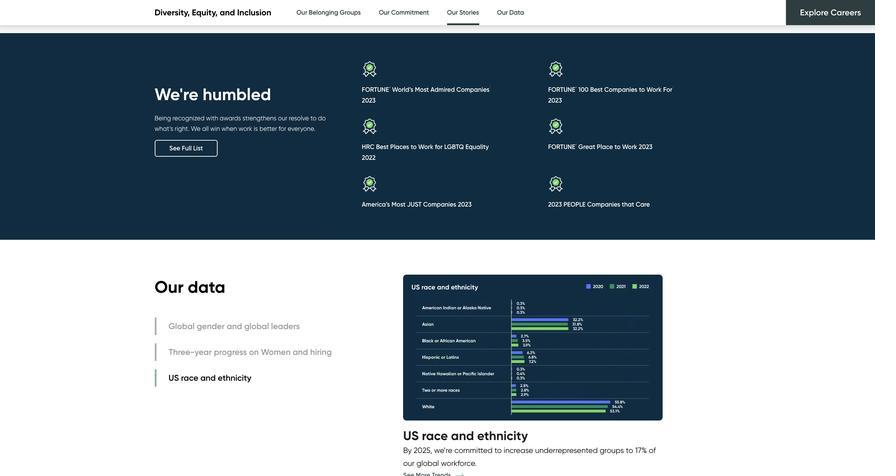 Task type: vqa. For each thing, say whether or not it's contained in the screenshot.
America's Most JUST Companies 2023 link
yes



Task type: describe. For each thing, give the bounding box(es) containing it.
our data link
[[497, 0, 524, 26]]

1 horizontal spatial most
[[415, 86, 429, 94]]

® for world's most admired companies
[[389, 86, 391, 89]]

we're humbled
[[155, 84, 271, 105]]

care
[[636, 201, 650, 209]]

year
[[195, 347, 212, 358]]

2023 people companies that care link
[[548, 176, 707, 212]]

our stories link
[[447, 0, 479, 27]]

three-year progress on women and hiring
[[169, 347, 332, 358]]

global
[[169, 322, 195, 332]]

stories
[[460, 9, 479, 16]]

equality
[[466, 143, 489, 151]]

being recognized with awards strengthens our resolve to do what's right. we all win when work is better for everyone.
[[155, 115, 326, 133]]

just
[[407, 201, 422, 209]]

to inside the being recognized with awards strengthens our resolve to do what's right. we all win when work is better for everyone.
[[311, 115, 317, 122]]

do
[[318, 115, 326, 122]]

full
[[182, 145, 192, 152]]

2022
[[362, 154, 376, 162]]

resolve
[[289, 115, 309, 122]]

for inside hrc best places to work for lgbtq equality 2022
[[435, 143, 443, 151]]

recognized
[[173, 115, 205, 122]]

ethnicity for us race and ethnicity
[[218, 373, 251, 383]]

work inside hrc best places to work for lgbtq equality 2022
[[418, 143, 434, 151]]

™ inside 'fortune ® 100 best companies to work for ™'
[[673, 86, 674, 89]]

hrc
[[362, 143, 375, 151]]

admired
[[431, 86, 455, 94]]

right.
[[175, 125, 189, 133]]

on
[[249, 347, 259, 358]]

to left increase
[[495, 446, 502, 455]]

our for our stories
[[447, 9, 458, 16]]

best inside hrc best places to work for lgbtq equality 2022
[[376, 143, 389, 151]]

to left 17%
[[626, 446, 634, 455]]

is
[[254, 125, 258, 133]]

1 horizontal spatial work
[[622, 143, 638, 151]]

when
[[222, 125, 237, 133]]

awards
[[220, 115, 241, 122]]

our belonging groups
[[297, 9, 361, 16]]

global gender and global leaders
[[169, 322, 300, 332]]

strengthens
[[243, 115, 277, 122]]

global gender and global leaders link
[[155, 318, 334, 335]]

america's most just companies 2023 link
[[362, 176, 520, 212]]

and for diversity, equity, and inclusion
[[220, 7, 235, 18]]

us race and ethnicity by 2025, we're committed to increase underrepresented groups to 17% of our global workforce.
[[403, 428, 656, 468]]

our data
[[155, 277, 225, 298]]

three-year progress on women and hiring link
[[155, 344, 334, 361]]

our for our commitment
[[379, 9, 390, 16]]

diversity, equity, and inclusion
[[155, 7, 271, 18]]

groups
[[600, 446, 624, 455]]

equity,
[[192, 7, 218, 18]]

2 horizontal spatial work
[[647, 86, 662, 94]]

certified ribbon icon image inside america's most just companies 2023 'link'
[[362, 176, 378, 192]]

people
[[564, 201, 586, 209]]

1 horizontal spatial best
[[590, 86, 603, 94]]

hrc best places to work for lgbtq equality 2022
[[362, 143, 489, 162]]

17%
[[635, 446, 647, 455]]

to left for
[[639, 86, 645, 94]]

data
[[188, 277, 225, 298]]

committed
[[455, 446, 493, 455]]

work
[[239, 125, 252, 133]]

all
[[202, 125, 209, 133]]

humbled
[[203, 84, 271, 105]]

0 horizontal spatial global
[[244, 322, 269, 332]]

workforce.
[[441, 459, 477, 468]]

we're
[[434, 446, 453, 455]]

companies inside 2023 people companies that care link
[[587, 201, 621, 209]]

to right place
[[615, 143, 621, 151]]

win
[[210, 125, 220, 133]]

hrc best places to work for lgbtq equality 2022 link
[[362, 119, 520, 166]]

our commitment link
[[379, 0, 429, 26]]

® inside fortune ® great place to work 2023
[[576, 144, 577, 146]]

better
[[260, 125, 277, 133]]

certified ribbon icon image inside hrc best places to work for lgbtq equality 2022 link
[[362, 119, 378, 134]]

commitment
[[391, 9, 429, 16]]

ethnicity for us race and ethnicity by 2025, we're committed to increase underrepresented groups to 17% of our global workforce.
[[477, 428, 528, 444]]

us for us race and ethnicity
[[169, 373, 179, 383]]

most inside 'link'
[[392, 201, 406, 209]]

fortune ® world's most admired companies ™
[[362, 86, 491, 94]]

global inside us race and ethnicity by 2025, we're committed to increase underrepresented groups to 17% of our global workforce.
[[417, 459, 439, 468]]

certified ribbon icon image inside 2023 people companies that care link
[[548, 176, 564, 192]]

lgbtq
[[444, 143, 464, 151]]

see full list link
[[155, 140, 218, 157]]

and inside three-year progress on women and hiring link
[[293, 347, 308, 358]]

our belonging groups link
[[297, 0, 361, 26]]

and for us race and ethnicity
[[200, 373, 216, 383]]

what's
[[155, 125, 173, 133]]

us for us race and ethnicity by 2025, we're committed to increase underrepresented groups to 17% of our global workforce.
[[403, 428, 419, 444]]

our inside the being recognized with awards strengthens our resolve to do what's right. we all win when work is better for everyone.
[[278, 115, 288, 122]]

we
[[191, 125, 201, 133]]

explore careers link
[[786, 0, 875, 25]]

our stories
[[447, 9, 479, 16]]



Task type: locate. For each thing, give the bounding box(es) containing it.
our commitment
[[379, 9, 429, 16]]

1 vertical spatial best
[[376, 143, 389, 151]]

us up by
[[403, 428, 419, 444]]

our
[[278, 115, 288, 122], [403, 459, 415, 468]]

0 vertical spatial race
[[181, 373, 198, 383]]

and down year
[[200, 373, 216, 383]]

0 horizontal spatial race
[[181, 373, 198, 383]]

2025,
[[414, 446, 432, 455]]

global
[[244, 322, 269, 332], [417, 459, 439, 468]]

our left resolve
[[278, 115, 288, 122]]

work right place
[[622, 143, 638, 151]]

work left for
[[647, 86, 662, 94]]

1 ™ from the left
[[490, 86, 491, 89]]

® inside fortune ® world's most admired companies ™
[[389, 86, 391, 89]]

with
[[206, 115, 218, 122]]

that
[[622, 201, 634, 209]]

hiring
[[310, 347, 332, 358]]

0 horizontal spatial most
[[392, 201, 406, 209]]

0 vertical spatial ethnicity
[[218, 373, 251, 383]]

and for us race and ethnicity by 2025, we're committed to increase underrepresented groups to 17% of our global workforce.
[[451, 428, 474, 444]]

global down 2025,
[[417, 459, 439, 468]]

fortune for world's most admired companies
[[362, 86, 389, 94]]

® for 100 best companies to work for
[[576, 86, 577, 89]]

fortune left 100
[[548, 86, 576, 94]]

best right 100
[[590, 86, 603, 94]]

see
[[169, 145, 180, 152]]

0 vertical spatial global
[[244, 322, 269, 332]]

for
[[279, 125, 286, 133], [435, 143, 443, 151]]

race for us race and ethnicity
[[181, 373, 198, 383]]

explore
[[800, 7, 829, 17]]

ethnicity up increase
[[477, 428, 528, 444]]

100
[[579, 86, 589, 94]]

for right better
[[279, 125, 286, 133]]

great
[[579, 143, 596, 151]]

everyone.
[[288, 125, 316, 133]]

place
[[597, 143, 613, 151]]

for
[[663, 86, 673, 94]]

companies inside america's most just companies 2023 'link'
[[423, 201, 456, 209]]

america's most just companies 2023
[[362, 201, 472, 209]]

ethnicity down progress
[[218, 373, 251, 383]]

groups
[[340, 9, 361, 16]]

fortune
[[362, 86, 389, 94], [548, 86, 576, 94], [548, 143, 576, 151]]

to inside hrc best places to work for lgbtq equality 2022
[[411, 143, 417, 151]]

increase
[[504, 446, 533, 455]]

work right places
[[418, 143, 434, 151]]

0 horizontal spatial ethnicity
[[218, 373, 251, 383]]

® left great in the right top of the page
[[576, 144, 577, 146]]

america's
[[362, 201, 390, 209]]

race down three-
[[181, 373, 198, 383]]

a chart from the servicenow 2023 diversity, equity, and inclusion report represents us race and ethnicity trends. image
[[403, 268, 663, 428]]

and right 'gender'
[[227, 322, 242, 332]]

0 horizontal spatial us
[[169, 373, 179, 383]]

fortune ® great place to work 2023
[[548, 143, 653, 151]]

most right 'world's'
[[415, 86, 429, 94]]

2023 inside 'link'
[[458, 201, 472, 209]]

gender
[[197, 322, 225, 332]]

for inside the being recognized with awards strengthens our resolve to do what's right. we all win when work is better for everyone.
[[279, 125, 286, 133]]

us
[[169, 373, 179, 383], [403, 428, 419, 444]]

2023
[[362, 97, 376, 104], [548, 97, 562, 104], [639, 143, 653, 151], [458, 201, 472, 209], [548, 201, 562, 209]]

ethnicity inside us race and ethnicity by 2025, we're committed to increase underrepresented groups to 17% of our global workforce.
[[477, 428, 528, 444]]

explore careers
[[800, 7, 862, 17]]

0 horizontal spatial work
[[418, 143, 434, 151]]

1 vertical spatial for
[[435, 143, 443, 151]]

1 vertical spatial most
[[392, 201, 406, 209]]

our down by
[[403, 459, 415, 468]]

our for our belonging groups
[[297, 9, 307, 16]]

inclusion
[[237, 7, 271, 18]]

leaders
[[271, 322, 300, 332]]

and up committed
[[451, 428, 474, 444]]

list
[[193, 145, 203, 152]]

being
[[155, 115, 171, 122]]

and right equity,
[[220, 7, 235, 18]]

data
[[510, 9, 524, 16]]

and inside "us race and ethnicity" link
[[200, 373, 216, 383]]

fortune ® 100 best companies to work for ™
[[548, 86, 674, 94]]

1 vertical spatial global
[[417, 459, 439, 468]]

0 vertical spatial best
[[590, 86, 603, 94]]

progress
[[214, 347, 247, 358]]

our inside us race and ethnicity by 2025, we're committed to increase underrepresented groups to 17% of our global workforce.
[[403, 459, 415, 468]]

underrepresented
[[535, 446, 598, 455]]

and left "hiring"
[[293, 347, 308, 358]]

we're
[[155, 84, 199, 105]]

to right places
[[411, 143, 417, 151]]

belonging
[[309, 9, 338, 16]]

certified ribbon icon image
[[362, 61, 378, 77], [548, 61, 564, 77], [362, 119, 378, 134], [548, 119, 564, 134], [362, 176, 378, 192], [548, 176, 564, 192]]

best right hrc
[[376, 143, 389, 151]]

ethnicity
[[218, 373, 251, 383], [477, 428, 528, 444]]

® inside 'fortune ® 100 best companies to work for ™'
[[576, 86, 577, 89]]

places
[[390, 143, 409, 151]]

diversity,
[[155, 7, 190, 18]]

best
[[590, 86, 603, 94], [376, 143, 389, 151]]

our
[[297, 9, 307, 16], [379, 9, 390, 16], [447, 9, 458, 16], [497, 9, 508, 16], [155, 277, 184, 298]]

fortune left great in the right top of the page
[[548, 143, 576, 151]]

us race and ethnicity
[[169, 373, 251, 383]]

fortune left 'world's'
[[362, 86, 389, 94]]

see full list
[[169, 145, 203, 152]]

0 horizontal spatial for
[[279, 125, 286, 133]]

women
[[261, 347, 291, 358]]

fortune for 100 best companies to work for
[[548, 86, 576, 94]]

work
[[647, 86, 662, 94], [418, 143, 434, 151], [622, 143, 638, 151]]

for left lgbtq
[[435, 143, 443, 151]]

1 vertical spatial us
[[403, 428, 419, 444]]

most left just
[[392, 201, 406, 209]]

us inside us race and ethnicity by 2025, we're committed to increase underrepresented groups to 17% of our global workforce.
[[403, 428, 419, 444]]

1 horizontal spatial global
[[417, 459, 439, 468]]

and for global gender and global leaders
[[227, 322, 242, 332]]

2 ™ from the left
[[673, 86, 674, 89]]

global up on
[[244, 322, 269, 332]]

® left 'world's'
[[389, 86, 391, 89]]

our data
[[497, 9, 524, 16]]

1 horizontal spatial race
[[422, 428, 448, 444]]

0 vertical spatial most
[[415, 86, 429, 94]]

1 vertical spatial our
[[403, 459, 415, 468]]

1 vertical spatial race
[[422, 428, 448, 444]]

race inside us race and ethnicity by 2025, we're committed to increase underrepresented groups to 17% of our global workforce.
[[422, 428, 448, 444]]

0 vertical spatial us
[[169, 373, 179, 383]]

three-
[[169, 347, 195, 358]]

and inside us race and ethnicity by 2025, we're committed to increase underrepresented groups to 17% of our global workforce.
[[451, 428, 474, 444]]

world's
[[392, 86, 414, 94]]

0 vertical spatial for
[[279, 125, 286, 133]]

race for us race and ethnicity by 2025, we're committed to increase underrepresented groups to 17% of our global workforce.
[[422, 428, 448, 444]]

our inside "link"
[[379, 9, 390, 16]]

® left 100
[[576, 86, 577, 89]]

1 horizontal spatial our
[[403, 459, 415, 468]]

0 horizontal spatial our
[[278, 115, 288, 122]]

our for our data
[[155, 277, 184, 298]]

most
[[415, 86, 429, 94], [392, 201, 406, 209]]

careers
[[831, 7, 862, 17]]

to
[[639, 86, 645, 94], [311, 115, 317, 122], [411, 143, 417, 151], [615, 143, 621, 151], [495, 446, 502, 455], [626, 446, 634, 455]]

and inside global gender and global leaders link
[[227, 322, 242, 332]]

1 horizontal spatial ™
[[673, 86, 674, 89]]

to left do
[[311, 115, 317, 122]]

™ inside fortune ® world's most admired companies ™
[[490, 86, 491, 89]]

0 horizontal spatial best
[[376, 143, 389, 151]]

1 horizontal spatial for
[[435, 143, 443, 151]]

®
[[389, 86, 391, 89], [576, 86, 577, 89], [576, 144, 577, 146]]

1 horizontal spatial us
[[403, 428, 419, 444]]

of
[[649, 446, 656, 455]]

us down three-
[[169, 373, 179, 383]]

our for our data
[[497, 9, 508, 16]]

0 vertical spatial our
[[278, 115, 288, 122]]

0 horizontal spatial ™
[[490, 86, 491, 89]]

1 vertical spatial ethnicity
[[477, 428, 528, 444]]

by
[[403, 446, 412, 455]]

2023 people companies that care
[[548, 201, 650, 209]]

us race and ethnicity link
[[155, 370, 334, 387]]

race up we're
[[422, 428, 448, 444]]

1 horizontal spatial ethnicity
[[477, 428, 528, 444]]

and
[[220, 7, 235, 18], [227, 322, 242, 332], [293, 347, 308, 358], [200, 373, 216, 383], [451, 428, 474, 444]]



